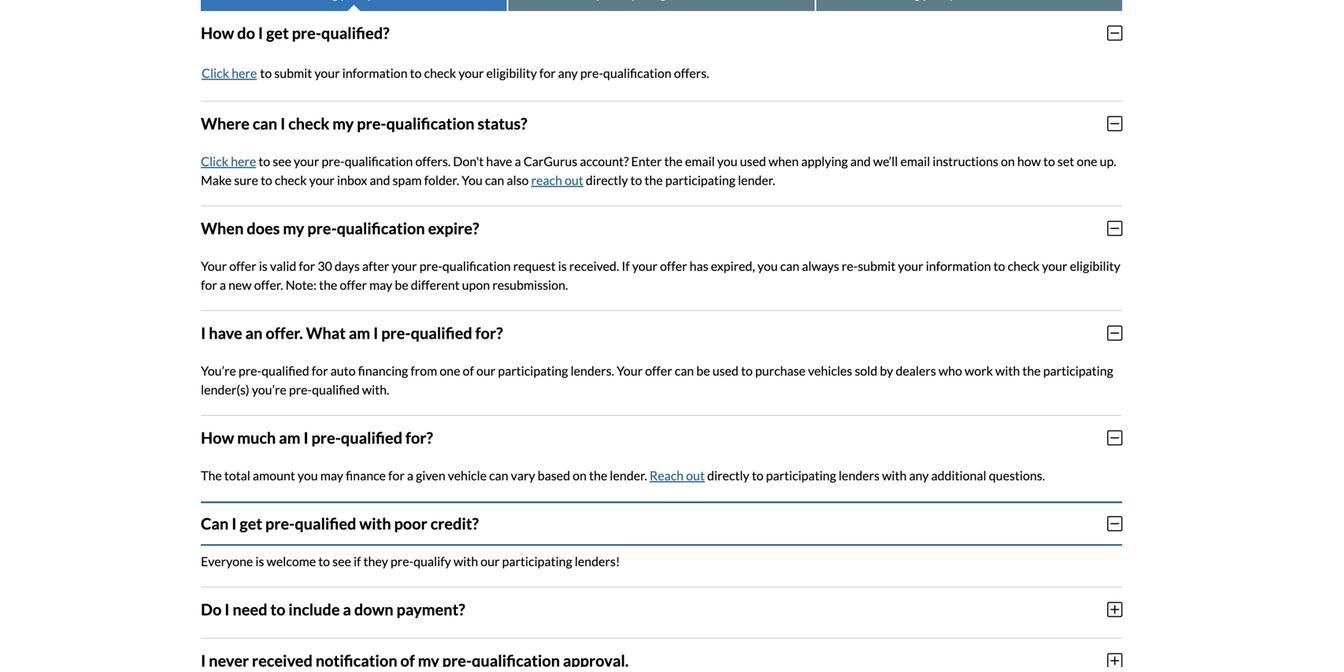 Task type: locate. For each thing, give the bounding box(es) containing it.
0 vertical spatial see
[[273, 153, 291, 169]]

here for click here
[[231, 153, 256, 169]]

for? down the upon
[[475, 324, 503, 343]]

0 vertical spatial offers.
[[674, 65, 709, 81]]

sure
[[234, 172, 258, 188]]

on left how
[[1001, 153, 1015, 169]]

qualification up don't
[[386, 114, 475, 133]]

offers. inside to see your pre-qualification offers. don't have a cargurus account? enter the email you used when applying and we'll email instructions on how to set one up. make sure to check your inbox and spam folder. you can also
[[415, 153, 451, 169]]

you right expired, at the top right
[[758, 258, 778, 274]]

4 minus square image from the top
[[1107, 429, 1123, 446]]

lender(s)
[[201, 382, 249, 397]]

0 horizontal spatial have
[[209, 324, 242, 343]]

here down do at the left of page
[[232, 65, 257, 81]]

0 horizontal spatial email
[[685, 153, 715, 169]]

1 horizontal spatial my
[[333, 114, 354, 133]]

1 horizontal spatial you
[[717, 153, 738, 169]]

0 horizontal spatial submit
[[274, 65, 312, 81]]

used left when
[[740, 153, 766, 169]]

qualification up inbox on the left of the page
[[345, 153, 413, 169]]

minus square image inside when does my pre-qualification expire? dropdown button
[[1107, 220, 1123, 237]]

your
[[315, 65, 340, 81], [459, 65, 484, 81], [294, 153, 319, 169], [309, 172, 335, 188], [392, 258, 417, 274], [632, 258, 658, 274], [898, 258, 924, 274], [1042, 258, 1068, 274]]

0 horizontal spatial your
[[201, 258, 227, 274]]

payment?
[[397, 600, 465, 619]]

one left of
[[440, 363, 460, 378]]

reach out link
[[531, 172, 583, 188]]

qualified up if
[[295, 514, 356, 533]]

qualification up after
[[337, 219, 425, 238]]

can down i have an offer. what am i pre-qualified for? dropdown button
[[675, 363, 694, 378]]

offer. right the an
[[266, 324, 303, 343]]

offer. down valid
[[254, 277, 283, 292]]

1 vertical spatial get
[[240, 514, 262, 533]]

click up 'make'
[[201, 153, 228, 169]]

5 minus square image from the top
[[1107, 515, 1123, 532]]

1 how from the top
[[201, 23, 234, 42]]

be inside your offer is valid for 30 days after your pre-qualification request is received. if your offer has expired, you can always re-submit your information to check your eligibility for a new offer. note: the offer may be different upon resubmission.
[[395, 277, 409, 292]]

pre- inside 'can i get pre-qualified with poor credit?' dropdown button
[[265, 514, 295, 533]]

1 horizontal spatial information
[[926, 258, 991, 274]]

one left up.
[[1077, 153, 1098, 169]]

any
[[558, 65, 578, 81], [909, 468, 929, 483]]

include
[[289, 600, 340, 619]]

be
[[395, 277, 409, 292], [697, 363, 710, 378]]

for? up given
[[406, 428, 433, 447]]

how for how do i get pre-qualified?
[[201, 23, 234, 42]]

2 how from the top
[[201, 428, 234, 447]]

minus square image
[[1107, 115, 1123, 132]]

0 vertical spatial you
[[717, 153, 738, 169]]

pre- inside your offer is valid for 30 days after your pre-qualification request is received. if your offer has expired, you can always re-submit your information to check your eligibility for a new offer. note: the offer may be different upon resubmission.
[[420, 258, 443, 274]]

qualified up 'finance'
[[341, 428, 403, 447]]

a inside to see your pre-qualification offers. don't have a cargurus account? enter the email you used when applying and we'll email instructions on how to set one up. make sure to check your inbox and spam folder. you can also
[[515, 153, 521, 169]]

0 horizontal spatial information
[[342, 65, 408, 81]]

qualification up the upon
[[443, 258, 511, 274]]

minus square image for poor
[[1107, 515, 1123, 532]]

1 horizontal spatial on
[[1001, 153, 1015, 169]]

qualification inside "dropdown button"
[[386, 114, 475, 133]]

when does my pre-qualification expire? button
[[201, 206, 1123, 250]]

status?
[[478, 114, 527, 133]]

days
[[335, 258, 360, 274]]

how
[[201, 23, 234, 42], [201, 428, 234, 447]]

and left we'll
[[851, 153, 871, 169]]

2 vertical spatial you
[[298, 468, 318, 483]]

out right 'reach'
[[686, 468, 705, 483]]

1 plus square image from the top
[[1107, 601, 1123, 618]]

1 vertical spatial and
[[370, 172, 390, 188]]

to inside the you're pre-qualified for auto financing from one of our participating lenders. your offer can be used to purchase vehicles sold by dealers who work with the participating lender(s) you're pre-qualified with.
[[741, 363, 753, 378]]

1 vertical spatial plus square image
[[1107, 652, 1123, 667]]

0 vertical spatial am
[[349, 324, 370, 343]]

0 horizontal spatial offers.
[[415, 153, 451, 169]]

qualified down auto on the bottom of the page
[[312, 382, 360, 397]]

click here link
[[201, 153, 256, 169]]

0 vertical spatial our
[[477, 363, 496, 378]]

1 horizontal spatial eligibility
[[1070, 258, 1121, 274]]

1 vertical spatial click
[[201, 153, 228, 169]]

getting pre-qualified tab panel
[[201, 11, 1123, 667]]

1 vertical spatial submit
[[858, 258, 896, 274]]

email up reach out directly to the participating lender.
[[685, 153, 715, 169]]

am inside how much am i pre-qualified for? dropdown button
[[279, 428, 300, 447]]

get right do at the left of page
[[266, 23, 289, 42]]

out
[[565, 172, 583, 188], [686, 468, 705, 483]]

0 horizontal spatial lender.
[[610, 468, 647, 483]]

our right qualify
[[481, 554, 500, 569]]

qualified up from
[[411, 324, 472, 343]]

qualified inside dropdown button
[[341, 428, 403, 447]]

2 email from the left
[[901, 153, 930, 169]]

pre- inside "where can i check my pre-qualification status?" "dropdown button"
[[357, 114, 386, 133]]

1 horizontal spatial one
[[1077, 153, 1098, 169]]

check
[[424, 65, 456, 81], [288, 114, 329, 133], [275, 172, 307, 188], [1008, 258, 1040, 274]]

my right does
[[283, 219, 304, 238]]

i right do
[[225, 600, 230, 619]]

lenders
[[839, 468, 880, 483]]

qualification inside to see your pre-qualification offers. don't have a cargurus account? enter the email you used when applying and we'll email instructions on how to set one up. make sure to check your inbox and spam folder. you can also
[[345, 153, 413, 169]]

0 vertical spatial click
[[202, 65, 229, 81]]

am
[[349, 324, 370, 343], [279, 428, 300, 447]]

lenders.
[[571, 363, 614, 378]]

0 vertical spatial and
[[851, 153, 871, 169]]

0 horizontal spatial used
[[713, 363, 739, 378]]

1 horizontal spatial your
[[617, 363, 643, 378]]

submit inside your offer is valid for 30 days after your pre-qualification request is received. if your offer has expired, you can always re-submit your information to check your eligibility for a new offer. note: the offer may be different upon resubmission.
[[858, 258, 896, 274]]

on right based
[[573, 468, 587, 483]]

request
[[513, 258, 556, 274]]

check inside "dropdown button"
[[288, 114, 329, 133]]

where can i check my pre-qualification status? button
[[201, 101, 1123, 146]]

1 horizontal spatial get
[[266, 23, 289, 42]]

0 vertical spatial lender.
[[738, 172, 775, 188]]

0 vertical spatial offer.
[[254, 277, 283, 292]]

qualification down how do i get pre-qualified? dropdown button
[[603, 65, 672, 81]]

qualification
[[603, 65, 672, 81], [386, 114, 475, 133], [345, 153, 413, 169], [337, 219, 425, 238], [443, 258, 511, 274]]

when
[[201, 219, 244, 238]]

amount
[[253, 468, 295, 483]]

eligibility inside your offer is valid for 30 days after your pre-qualification request is received. if your offer has expired, you can always re-submit your information to check your eligibility for a new offer. note: the offer may be different upon resubmission.
[[1070, 258, 1121, 274]]

1 horizontal spatial email
[[901, 153, 930, 169]]

i right where
[[280, 114, 285, 133]]

0 vertical spatial information
[[342, 65, 408, 81]]

offer. inside dropdown button
[[266, 324, 303, 343]]

a left the down
[[343, 600, 351, 619]]

2 minus square image from the top
[[1107, 220, 1123, 237]]

a up also
[[515, 153, 521, 169]]

i right the can at the bottom
[[232, 514, 237, 533]]

is
[[259, 258, 268, 274], [558, 258, 567, 274], [256, 554, 264, 569]]

plus square image inside do i need to include a down payment? button
[[1107, 601, 1123, 618]]

is left valid
[[259, 258, 268, 274]]

the down enter
[[645, 172, 663, 188]]

you
[[462, 172, 483, 188]]

submit right always
[[858, 258, 896, 274]]

a inside button
[[343, 600, 351, 619]]

1 horizontal spatial directly
[[707, 468, 750, 483]]

the right enter
[[664, 153, 683, 169]]

minus square image
[[1107, 24, 1123, 42], [1107, 220, 1123, 237], [1107, 324, 1123, 342], [1107, 429, 1123, 446], [1107, 515, 1123, 532]]

to see your pre-qualification offers. don't have a cargurus account? enter the email you used when applying and we'll email instructions on how to set one up. make sure to check your inbox and spam folder. you can also
[[201, 153, 1117, 188]]

used inside to see your pre-qualification offers. don't have a cargurus account? enter the email you used when applying and we'll email instructions on how to set one up. make sure to check your inbox and spam folder. you can also
[[740, 153, 766, 169]]

1 vertical spatial your
[[617, 363, 643, 378]]

see
[[273, 153, 291, 169], [333, 554, 351, 569]]

eligibility
[[486, 65, 537, 81], [1070, 258, 1121, 274]]

have left the an
[[209, 324, 242, 343]]

may down after
[[369, 277, 392, 292]]

how left do at the left of page
[[201, 23, 234, 42]]

1 vertical spatial for?
[[406, 428, 433, 447]]

have
[[486, 153, 512, 169], [209, 324, 242, 343]]

vary
[[511, 468, 535, 483]]

see inside to see your pre-qualification offers. don't have a cargurus account? enter the email you used when applying and we'll email instructions on how to set one up. make sure to check your inbox and spam folder. you can also
[[273, 153, 291, 169]]

lender. left 'reach'
[[610, 468, 647, 483]]

you left when
[[717, 153, 738, 169]]

0 vertical spatial get
[[266, 23, 289, 42]]

1 horizontal spatial have
[[486, 153, 512, 169]]

1 horizontal spatial for?
[[475, 324, 503, 343]]

1 minus square image from the top
[[1107, 24, 1123, 42]]

directly
[[586, 172, 628, 188], [707, 468, 750, 483]]

your right lenders.
[[617, 363, 643, 378]]

pre-
[[292, 23, 321, 42], [580, 65, 603, 81], [357, 114, 386, 133], [322, 153, 345, 169], [307, 219, 337, 238], [420, 258, 443, 274], [381, 324, 411, 343], [239, 363, 262, 378], [289, 382, 312, 397], [312, 428, 341, 447], [265, 514, 295, 533], [391, 554, 414, 569]]

my inside "dropdown button"
[[333, 114, 354, 133]]

0 vertical spatial how
[[201, 23, 234, 42]]

1 vertical spatial on
[[573, 468, 587, 483]]

am right much
[[279, 428, 300, 447]]

the down 30 at the top of the page
[[319, 277, 337, 292]]

with right work
[[996, 363, 1020, 378]]

be left different
[[395, 277, 409, 292]]

1 vertical spatial here
[[231, 153, 256, 169]]

2 horizontal spatial you
[[758, 258, 778, 274]]

frequently asked questions tab list
[[201, 0, 1123, 11]]

your inside your offer is valid for 30 days after your pre-qualification request is received. if your offer has expired, you can always re-submit your information to check your eligibility for a new offer. note: the offer may be different upon resubmission.
[[201, 258, 227, 274]]

0 vertical spatial used
[[740, 153, 766, 169]]

to inside your offer is valid for 30 days after your pre-qualification request is received. if your offer has expired, you can always re-submit your information to check your eligibility for a new offer. note: the offer may be different upon resubmission.
[[994, 258, 1005, 274]]

submit
[[274, 65, 312, 81], [858, 258, 896, 274]]

out right reach
[[565, 172, 583, 188]]

1 horizontal spatial may
[[369, 277, 392, 292]]

1 vertical spatial offer.
[[266, 324, 303, 343]]

1 vertical spatial you
[[758, 258, 778, 274]]

have up also
[[486, 153, 512, 169]]

0 horizontal spatial eligibility
[[486, 65, 537, 81]]

you right the amount
[[298, 468, 318, 483]]

the inside to see your pre-qualification offers. don't have a cargurus account? enter the email you used when applying and we'll email instructions on how to set one up. make sure to check your inbox and spam folder. you can also
[[664, 153, 683, 169]]

0 horizontal spatial one
[[440, 363, 460, 378]]

who
[[939, 363, 962, 378]]

get right the can at the bottom
[[240, 514, 262, 533]]

0 vertical spatial one
[[1077, 153, 1098, 169]]

offers. down how do i get pre-qualified? dropdown button
[[674, 65, 709, 81]]

participating
[[665, 172, 736, 188], [498, 363, 568, 378], [1043, 363, 1114, 378], [766, 468, 836, 483], [502, 554, 572, 569]]

here up sure
[[231, 153, 256, 169]]

1 horizontal spatial submit
[[858, 258, 896, 274]]

how for how much am i pre-qualified for?
[[201, 428, 234, 447]]

check inside to see your pre-qualification offers. don't have a cargurus account? enter the email you used when applying and we'll email instructions on how to set one up. make sure to check your inbox and spam folder. you can also
[[275, 172, 307, 188]]

pre- inside i have an offer. what am i pre-qualified for? dropdown button
[[381, 324, 411, 343]]

1 horizontal spatial used
[[740, 153, 766, 169]]

0 horizontal spatial for?
[[406, 428, 433, 447]]

am inside i have an offer. what am i pre-qualified for? dropdown button
[[349, 324, 370, 343]]

1 vertical spatial one
[[440, 363, 460, 378]]

0 horizontal spatial on
[[573, 468, 587, 483]]

based
[[538, 468, 570, 483]]

have inside i have an offer. what am i pre-qualified for? dropdown button
[[209, 324, 242, 343]]

be down i have an offer. what am i pre-qualified for? dropdown button
[[697, 363, 710, 378]]

0 vertical spatial for?
[[475, 324, 503, 343]]

0 horizontal spatial any
[[558, 65, 578, 81]]

1 vertical spatial any
[[909, 468, 929, 483]]

0 vertical spatial be
[[395, 277, 409, 292]]

may
[[369, 277, 392, 292], [320, 468, 343, 483]]

0 vertical spatial plus square image
[[1107, 601, 1123, 618]]

directly right reach out link
[[707, 468, 750, 483]]

1 vertical spatial information
[[926, 258, 991, 274]]

1 horizontal spatial am
[[349, 324, 370, 343]]

lender. down when
[[738, 172, 775, 188]]

0 vertical spatial my
[[333, 114, 354, 133]]

cargurus
[[524, 153, 578, 169]]

submit down how do i get pre-qualified?
[[274, 65, 312, 81]]

can left always
[[780, 258, 800, 274]]

get inside dropdown button
[[266, 23, 289, 42]]

0 horizontal spatial see
[[273, 153, 291, 169]]

1 vertical spatial be
[[697, 363, 710, 378]]

1 email from the left
[[685, 153, 715, 169]]

0 horizontal spatial am
[[279, 428, 300, 447]]

1 vertical spatial directly
[[707, 468, 750, 483]]

the right work
[[1023, 363, 1041, 378]]

can
[[201, 514, 229, 533]]

and left spam
[[370, 172, 390, 188]]

offer. inside your offer is valid for 30 days after your pre-qualification request is received. if your offer has expired, you can always re-submit your information to check your eligibility for a new offer. note: the offer may be different upon resubmission.
[[254, 277, 283, 292]]

offer down days
[[340, 277, 367, 292]]

sold
[[855, 363, 878, 378]]

0 vertical spatial on
[[1001, 153, 1015, 169]]

my
[[333, 114, 354, 133], [283, 219, 304, 238]]

how do i get pre-qualified?
[[201, 23, 390, 42]]

1 vertical spatial my
[[283, 219, 304, 238]]

minus square image inside 'can i get pre-qualified with poor credit?' dropdown button
[[1107, 515, 1123, 532]]

i up you're
[[201, 324, 206, 343]]

always
[[802, 258, 839, 274]]

my up inbox on the left of the page
[[333, 114, 354, 133]]

email right we'll
[[901, 153, 930, 169]]

0 vertical spatial any
[[558, 65, 578, 81]]

can inside your offer is valid for 30 days after your pre-qualification request is received. if your offer has expired, you can always re-submit your information to check your eligibility for a new offer. note: the offer may be different upon resubmission.
[[780, 258, 800, 274]]

1 horizontal spatial lender.
[[738, 172, 775, 188]]

don't
[[453, 153, 484, 169]]

minus square image inside i have an offer. what am i pre-qualified for? dropdown button
[[1107, 324, 1123, 342]]

0 vertical spatial may
[[369, 277, 392, 292]]

1 vertical spatial eligibility
[[1070, 258, 1121, 274]]

can right 'you'
[[485, 172, 504, 188]]

0 vertical spatial directly
[[586, 172, 628, 188]]

get inside dropdown button
[[240, 514, 262, 533]]

offers.
[[674, 65, 709, 81], [415, 153, 451, 169]]

directly down account?
[[586, 172, 628, 188]]

0 vertical spatial your
[[201, 258, 227, 274]]

1 vertical spatial have
[[209, 324, 242, 343]]

offer.
[[254, 277, 283, 292], [266, 324, 303, 343]]

how up "the"
[[201, 428, 234, 447]]

0 horizontal spatial out
[[565, 172, 583, 188]]

0 horizontal spatial get
[[240, 514, 262, 533]]

your down when
[[201, 258, 227, 274]]

minus square image inside how do i get pre-qualified? dropdown button
[[1107, 24, 1123, 42]]

has
[[690, 258, 709, 274]]

am right what
[[349, 324, 370, 343]]

1 vertical spatial used
[[713, 363, 739, 378]]

3 minus square image from the top
[[1107, 324, 1123, 342]]

our
[[477, 363, 496, 378], [481, 554, 500, 569]]

with.
[[362, 382, 389, 397]]

to
[[260, 65, 272, 81], [410, 65, 422, 81], [259, 153, 270, 169], [1044, 153, 1055, 169], [261, 172, 272, 188], [631, 172, 642, 188], [994, 258, 1005, 274], [741, 363, 753, 378], [752, 468, 764, 483], [318, 554, 330, 569], [270, 600, 286, 619]]

plus square image
[[1107, 601, 1123, 618], [1107, 652, 1123, 667]]

can inside "dropdown button"
[[253, 114, 277, 133]]

the inside your offer is valid for 30 days after your pre-qualification request is received. if your offer has expired, you can always re-submit your information to check your eligibility for a new offer. note: the offer may be different upon resubmission.
[[319, 277, 337, 292]]

see left if
[[333, 554, 351, 569]]

re-
[[842, 258, 858, 274]]

qualified inside dropdown button
[[411, 324, 472, 343]]

used left 'purchase' on the bottom right
[[713, 363, 739, 378]]

a left new
[[220, 277, 226, 292]]

what
[[306, 324, 346, 343]]

poor
[[394, 514, 428, 533]]

your
[[201, 258, 227, 274], [617, 363, 643, 378]]

0 horizontal spatial be
[[395, 277, 409, 292]]

1 vertical spatial am
[[279, 428, 300, 447]]

may left 'finance'
[[320, 468, 343, 483]]

with left poor
[[359, 514, 391, 533]]

0 horizontal spatial my
[[283, 219, 304, 238]]

offer inside the you're pre-qualified for auto financing from one of our participating lenders. your offer can be used to purchase vehicles sold by dealers who work with the participating lender(s) you're pre-qualified with.
[[645, 363, 672, 378]]

1 vertical spatial out
[[686, 468, 705, 483]]

1 horizontal spatial out
[[686, 468, 705, 483]]

offer down i have an offer. what am i pre-qualified for? dropdown button
[[645, 363, 672, 378]]

0 vertical spatial here
[[232, 65, 257, 81]]

for
[[539, 65, 556, 81], [299, 258, 315, 274], [201, 277, 217, 292], [312, 363, 328, 378], [388, 468, 405, 483]]

offer
[[229, 258, 257, 274], [660, 258, 687, 274], [340, 277, 367, 292], [645, 363, 672, 378]]

our right of
[[477, 363, 496, 378]]

for?
[[475, 324, 503, 343], [406, 428, 433, 447]]

you inside your offer is valid for 30 days after your pre-qualification request is received. if your offer has expired, you can always re-submit your information to check your eligibility for a new offer. note: the offer may be different upon resubmission.
[[758, 258, 778, 274]]

click up where
[[202, 65, 229, 81]]

click
[[202, 65, 229, 81], [201, 153, 228, 169]]

email
[[685, 153, 715, 169], [901, 153, 930, 169]]

one
[[1077, 153, 1098, 169], [440, 363, 460, 378]]

for? inside dropdown button
[[406, 428, 433, 447]]

1 horizontal spatial be
[[697, 363, 710, 378]]

offers. up folder.
[[415, 153, 451, 169]]

minus square image inside how much am i pre-qualified for? dropdown button
[[1107, 429, 1123, 446]]

1 vertical spatial how
[[201, 428, 234, 447]]

can right where
[[253, 114, 277, 133]]

click for click here
[[201, 153, 228, 169]]

see right click here link
[[273, 153, 291, 169]]

0 vertical spatial have
[[486, 153, 512, 169]]

you're
[[252, 382, 287, 397]]

do
[[201, 600, 222, 619]]

1 vertical spatial offers.
[[415, 153, 451, 169]]



Task type: vqa. For each thing, say whether or not it's contained in the screenshot.
the topmost Small
no



Task type: describe. For each thing, give the bounding box(es) containing it.
qualified inside dropdown button
[[295, 514, 356, 533]]

do i need to include a down payment?
[[201, 600, 465, 619]]

qualify
[[414, 554, 451, 569]]

if
[[622, 258, 630, 274]]

folder.
[[424, 172, 459, 188]]

you're
[[201, 363, 236, 378]]

after
[[362, 258, 389, 274]]

how much am i pre-qualified for?
[[201, 428, 433, 447]]

an
[[245, 324, 263, 343]]

lenders!
[[575, 554, 620, 569]]

with inside dropdown button
[[359, 514, 391, 533]]

upon
[[462, 277, 490, 292]]

reach
[[650, 468, 684, 483]]

our inside the you're pre-qualified for auto financing from one of our participating lenders. your offer can be used to purchase vehicles sold by dealers who work with the participating lender(s) you're pre-qualified with.
[[477, 363, 496, 378]]

reach
[[531, 172, 562, 188]]

can i get pre-qualified with poor credit?
[[201, 514, 479, 533]]

is left welcome
[[256, 554, 264, 569]]

expire?
[[428, 219, 479, 238]]

1 vertical spatial may
[[320, 468, 343, 483]]

minus square image for for?
[[1107, 429, 1123, 446]]

minus square image for i
[[1107, 324, 1123, 342]]

0 horizontal spatial you
[[298, 468, 318, 483]]

of
[[463, 363, 474, 378]]

you inside to see your pre-qualification offers. don't have a cargurus account? enter the email you used when applying and we'll email instructions on how to set one up. make sure to check your inbox and spam folder. you can also
[[717, 153, 738, 169]]

i inside button
[[225, 600, 230, 619]]

1 horizontal spatial any
[[909, 468, 929, 483]]

if
[[354, 554, 361, 569]]

with right lenders
[[882, 468, 907, 483]]

questions.
[[989, 468, 1045, 483]]

click here button
[[201, 61, 258, 85]]

may inside your offer is valid for 30 days after your pre-qualification request is received. if your offer has expired, you can always re-submit your information to check your eligibility for a new offer. note: the offer may be different upon resubmission.
[[369, 277, 392, 292]]

up.
[[1100, 153, 1117, 169]]

for? inside dropdown button
[[475, 324, 503, 343]]

offer left has
[[660, 258, 687, 274]]

auto
[[331, 363, 356, 378]]

qualification inside dropdown button
[[337, 219, 425, 238]]

enter
[[631, 153, 662, 169]]

how much am i pre-qualified for? button
[[201, 416, 1123, 460]]

we'll
[[873, 153, 898, 169]]

different
[[411, 277, 460, 292]]

do i need to include a down payment? button
[[201, 587, 1123, 632]]

finance
[[346, 468, 386, 483]]

pre- inside how do i get pre-qualified? dropdown button
[[292, 23, 321, 42]]

how do i get pre-qualified? button
[[201, 11, 1123, 55]]

1 horizontal spatial offers.
[[674, 65, 709, 81]]

pre- inside when does my pre-qualification expire? dropdown button
[[307, 219, 337, 238]]

everyone is welcome to see if they pre-qualify with our participating lenders!
[[201, 554, 620, 569]]

is right request at the top
[[558, 258, 567, 274]]

when does my pre-qualification expire?
[[201, 219, 479, 238]]

where can i check my pre-qualification status?
[[201, 114, 527, 133]]

i have an offer. what am i pre-qualified for?
[[201, 324, 503, 343]]

also
[[507, 172, 529, 188]]

new
[[228, 277, 252, 292]]

make
[[201, 172, 232, 188]]

here for click here to submit your information to check your eligibility for any pre-qualification offers.
[[232, 65, 257, 81]]

reach out directly to the participating lender.
[[531, 172, 775, 188]]

qualified up you're
[[262, 363, 309, 378]]

total
[[224, 468, 250, 483]]

do
[[237, 23, 255, 42]]

pre- inside how much am i pre-qualified for? dropdown button
[[312, 428, 341, 447]]

to inside button
[[270, 600, 286, 619]]

spam
[[393, 172, 422, 188]]

work
[[965, 363, 993, 378]]

given
[[416, 468, 446, 483]]

offer up new
[[229, 258, 257, 274]]

reach out link
[[650, 468, 705, 483]]

down
[[354, 600, 394, 619]]

from
[[411, 363, 437, 378]]

can inside the you're pre-qualified for auto financing from one of our participating lenders. your offer can be used to purchase vehicles sold by dealers who work with the participating lender(s) you're pre-qualified with.
[[675, 363, 694, 378]]

can inside to see your pre-qualification offers. don't have a cargurus account? enter the email you used when applying and we'll email instructions on how to set one up. make sure to check your inbox and spam folder. you can also
[[485, 172, 504, 188]]

your inside the you're pre-qualified for auto financing from one of our participating lenders. your offer can be used to purchase vehicles sold by dealers who work with the participating lender(s) you're pre-qualified with.
[[617, 363, 643, 378]]

a left given
[[407, 468, 414, 483]]

where
[[201, 114, 250, 133]]

inbox
[[337, 172, 367, 188]]

your offer is valid for 30 days after your pre-qualification request is received. if your offer has expired, you can always re-submit your information to check your eligibility for a new offer. note: the offer may be different upon resubmission.
[[201, 258, 1121, 292]]

for inside the you're pre-qualified for auto financing from one of our participating lenders. your offer can be used to purchase vehicles sold by dealers who work with the participating lender(s) you're pre-qualified with.
[[312, 363, 328, 378]]

i up financing
[[373, 324, 378, 343]]

welcome
[[267, 554, 316, 569]]

credit?
[[431, 514, 479, 533]]

vehicle
[[448, 468, 487, 483]]

click here to submit your information to check your eligibility for any pre-qualification offers.
[[202, 65, 709, 81]]

0 vertical spatial out
[[565, 172, 583, 188]]

0 vertical spatial submit
[[274, 65, 312, 81]]

on inside to see your pre-qualification offers. don't have a cargurus account? enter the email you used when applying and we'll email instructions on how to set one up. make sure to check your inbox and spam folder. you can also
[[1001, 153, 1015, 169]]

used inside the you're pre-qualified for auto financing from one of our participating lenders. your offer can be used to purchase vehicles sold by dealers who work with the participating lender(s) you're pre-qualified with.
[[713, 363, 739, 378]]

does
[[247, 219, 280, 238]]

one inside to see your pre-qualification offers. don't have a cargurus account? enter the email you used when applying and we'll email instructions on how to set one up. make sure to check your inbox and spam folder. you can also
[[1077, 153, 1098, 169]]

be inside the you're pre-qualified for auto financing from one of our participating lenders. your offer can be used to purchase vehicles sold by dealers who work with the participating lender(s) you're pre-qualified with.
[[697, 363, 710, 378]]

click here
[[201, 153, 256, 169]]

1 horizontal spatial and
[[851, 153, 871, 169]]

with inside the you're pre-qualified for auto financing from one of our participating lenders. your offer can be used to purchase vehicles sold by dealers who work with the participating lender(s) you're pre-qualified with.
[[996, 363, 1020, 378]]

i right do at the left of page
[[258, 23, 263, 42]]

the right based
[[589, 468, 608, 483]]

1 horizontal spatial see
[[333, 554, 351, 569]]

i inside dropdown button
[[232, 514, 237, 533]]

30
[[318, 258, 332, 274]]

i inside "dropdown button"
[[280, 114, 285, 133]]

check inside your offer is valid for 30 days after your pre-qualification request is received. if your offer has expired, you can always re-submit your information to check your eligibility for a new offer. note: the offer may be different upon resubmission.
[[1008, 258, 1040, 274]]

i right much
[[304, 428, 308, 447]]

can left vary
[[489, 468, 509, 483]]

financing
[[358, 363, 408, 378]]

vehicles
[[808, 363, 853, 378]]

a inside your offer is valid for 30 days after your pre-qualification request is received. if your offer has expired, you can always re-submit your information to check your eligibility for a new offer. note: the offer may be different upon resubmission.
[[220, 277, 226, 292]]

i have an offer. what am i pre-qualified for? button
[[201, 311, 1123, 355]]

much
[[237, 428, 276, 447]]

my inside dropdown button
[[283, 219, 304, 238]]

need
[[233, 600, 267, 619]]

applying
[[801, 153, 848, 169]]

have inside to see your pre-qualification offers. don't have a cargurus account? enter the email you used when applying and we'll email instructions on how to set one up. make sure to check your inbox and spam folder. you can also
[[486, 153, 512, 169]]

one inside the you're pre-qualified for auto financing from one of our participating lenders. your offer can be used to purchase vehicles sold by dealers who work with the participating lender(s) you're pre-qualified with.
[[440, 363, 460, 378]]

1 vertical spatial our
[[481, 554, 500, 569]]

received.
[[569, 258, 619, 274]]

how
[[1018, 153, 1041, 169]]

information inside your offer is valid for 30 days after your pre-qualification request is received. if your offer has expired, you can always re-submit your information to check your eligibility for a new offer. note: the offer may be different upon resubmission.
[[926, 258, 991, 274]]

can i get pre-qualified with poor credit? button
[[201, 502, 1123, 546]]

click for click here to submit your information to check your eligibility for any pre-qualification offers.
[[202, 65, 229, 81]]

0 vertical spatial eligibility
[[486, 65, 537, 81]]

note:
[[286, 277, 317, 292]]

set
[[1058, 153, 1075, 169]]

the total amount you may finance for a given vehicle can vary based on the lender. reach out directly to participating lenders with any additional questions.
[[201, 468, 1045, 483]]

with right qualify
[[454, 554, 478, 569]]

2 plus square image from the top
[[1107, 652, 1123, 667]]

qualification inside your offer is valid for 30 days after your pre-qualification request is received. if your offer has expired, you can always re-submit your information to check your eligibility for a new offer. note: the offer may be different upon resubmission.
[[443, 258, 511, 274]]

when
[[769, 153, 799, 169]]

0 horizontal spatial directly
[[586, 172, 628, 188]]

purchase
[[755, 363, 806, 378]]

additional
[[931, 468, 987, 483]]

they
[[364, 554, 388, 569]]

qualified?
[[321, 23, 390, 42]]

pre- inside to see your pre-qualification offers. don't have a cargurus account? enter the email you used when applying and we'll email instructions on how to set one up. make sure to check your inbox and spam folder. you can also
[[322, 153, 345, 169]]

you're pre-qualified for auto financing from one of our participating lenders. your offer can be used to purchase vehicles sold by dealers who work with the participating lender(s) you're pre-qualified with.
[[201, 363, 1114, 397]]

expired,
[[711, 258, 755, 274]]

valid
[[270, 258, 296, 274]]

resubmission.
[[493, 277, 568, 292]]

the
[[201, 468, 222, 483]]

by
[[880, 363, 893, 378]]

the inside the you're pre-qualified for auto financing from one of our participating lenders. your offer can be used to purchase vehicles sold by dealers who work with the participating lender(s) you're pre-qualified with.
[[1023, 363, 1041, 378]]

1 vertical spatial lender.
[[610, 468, 647, 483]]



